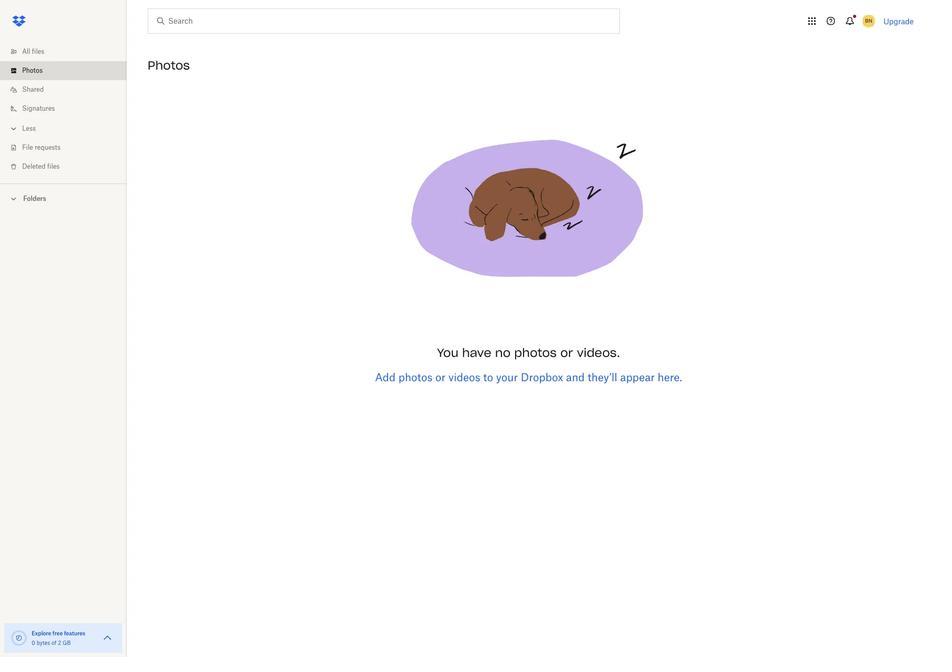 Task type: locate. For each thing, give the bounding box(es) containing it.
photos right 'add'
[[399, 371, 433, 384]]

file requests link
[[8, 138, 127, 157]]

signatures
[[22, 104, 55, 112]]

photos
[[515, 346, 557, 360], [399, 371, 433, 384]]

signatures link
[[8, 99, 127, 118]]

upgrade
[[884, 17, 914, 26]]

bn button
[[861, 13, 878, 30]]

your
[[496, 371, 518, 384]]

deleted
[[22, 163, 46, 170]]

list
[[0, 36, 127, 184]]

dropbox image
[[8, 11, 30, 32]]

and
[[566, 371, 585, 384]]

you
[[437, 346, 459, 360]]

file
[[22, 144, 33, 151]]

all files
[[22, 47, 44, 55]]

files
[[32, 47, 44, 55], [47, 163, 60, 170]]

appear
[[621, 371, 655, 384]]

of
[[52, 640, 56, 646]]

files right deleted at the top left of the page
[[47, 163, 60, 170]]

0 vertical spatial files
[[32, 47, 44, 55]]

upgrade link
[[884, 17, 914, 26]]

1 vertical spatial or
[[436, 371, 446, 384]]

photos link
[[8, 61, 127, 80]]

you have no photos or videos.
[[437, 346, 621, 360]]

0 horizontal spatial photos
[[22, 66, 43, 74]]

0 horizontal spatial or
[[436, 371, 446, 384]]

1 horizontal spatial photos
[[515, 346, 557, 360]]

no
[[495, 346, 511, 360]]

or left videos
[[436, 371, 446, 384]]

Search text field
[[168, 15, 598, 27]]

bytes
[[37, 640, 50, 646]]

photos
[[148, 58, 190, 73], [22, 66, 43, 74]]

they'll
[[588, 371, 618, 384]]

videos
[[449, 371, 481, 384]]

0 horizontal spatial photos
[[399, 371, 433, 384]]

1 horizontal spatial or
[[561, 346, 574, 360]]

add
[[375, 371, 396, 384]]

requests
[[35, 144, 61, 151]]

photos list item
[[0, 61, 127, 80]]

0 horizontal spatial files
[[32, 47, 44, 55]]

explore
[[32, 631, 51, 637]]

files for all files
[[32, 47, 44, 55]]

or
[[561, 346, 574, 360], [436, 371, 446, 384]]

gb
[[63, 640, 71, 646]]

less image
[[8, 123, 19, 134]]

or up and
[[561, 346, 574, 360]]

0
[[32, 640, 35, 646]]

photos up the dropbox
[[515, 346, 557, 360]]

1 horizontal spatial files
[[47, 163, 60, 170]]

1 vertical spatial files
[[47, 163, 60, 170]]

add photos or videos to your dropbox and they'll appear here.
[[375, 371, 683, 384]]

files right 'all' on the left of page
[[32, 47, 44, 55]]

explore free features 0 bytes of 2 gb
[[32, 631, 85, 646]]



Task type: describe. For each thing, give the bounding box(es) containing it.
shared link
[[8, 80, 127, 99]]

features
[[64, 631, 85, 637]]

shared
[[22, 85, 44, 93]]

files for deleted files
[[47, 163, 60, 170]]

deleted files link
[[8, 157, 127, 176]]

photos inside photos list item
[[22, 66, 43, 74]]

quota usage element
[[11, 630, 27, 647]]

list containing all files
[[0, 36, 127, 184]]

add photos or videos to your dropbox and they'll appear here. link
[[375, 371, 683, 384]]

0 vertical spatial or
[[561, 346, 574, 360]]

all files link
[[8, 42, 127, 61]]

free
[[53, 631, 63, 637]]

to
[[484, 371, 494, 384]]

less
[[22, 125, 36, 132]]

have
[[462, 346, 492, 360]]

sleeping dog on a purple cushion. image
[[397, 80, 661, 344]]

folders button
[[0, 190, 127, 206]]

file requests
[[22, 144, 61, 151]]

here.
[[658, 371, 683, 384]]

0 vertical spatial photos
[[515, 346, 557, 360]]

all
[[22, 47, 30, 55]]

2
[[58, 640, 61, 646]]

bn
[[866, 17, 873, 24]]

folders
[[23, 195, 46, 203]]

dropbox
[[521, 371, 564, 384]]

deleted files
[[22, 163, 60, 170]]

videos.
[[577, 346, 621, 360]]

1 vertical spatial photos
[[399, 371, 433, 384]]

1 horizontal spatial photos
[[148, 58, 190, 73]]



Task type: vqa. For each thing, say whether or not it's contained in the screenshot.
BN dropdown button
yes



